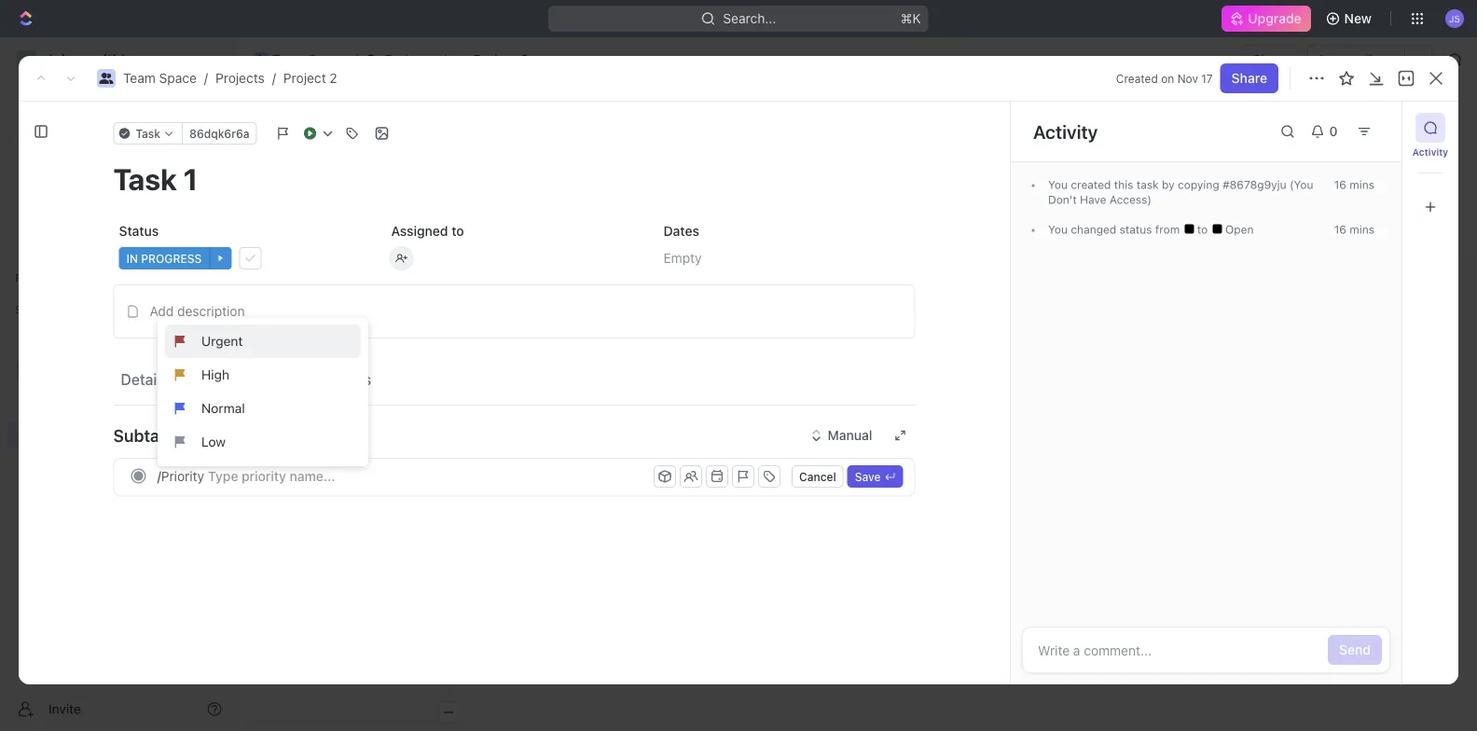 Task type: vqa. For each thing, say whether or not it's contained in the screenshot.
the rightmost THE "TEAM SPACE"
yes



Task type: describe. For each thing, give the bounding box(es) containing it.
customize button
[[1294, 168, 1390, 194]]

status
[[119, 223, 159, 239]]

1 vertical spatial 2
[[330, 70, 337, 86]]

subtasks button
[[187, 362, 266, 396]]

new
[[1344, 11, 1372, 26]]

send
[[1339, 642, 1371, 657]]

add task
[[1342, 120, 1399, 135]]

mins for created this task by copying
[[1350, 178, 1375, 191]]

nov
[[1178, 72, 1198, 85]]

2 to from the left
[[452, 223, 464, 239]]

status
[[1120, 223, 1152, 236]]

normal
[[201, 401, 245, 416]]

2 vertical spatial project
[[283, 111, 366, 142]]

show closed
[[375, 220, 443, 233]]

0 vertical spatial projects
[[385, 52, 434, 67]]

activity inside "task sidebar content" section
[[1033, 120, 1098, 142]]

search...
[[723, 11, 776, 26]]

you for created this task by copying
[[1048, 178, 1068, 191]]

86dqk6r6a button
[[182, 122, 257, 145]]

details
[[121, 370, 168, 388]]

1 vertical spatial projects
[[215, 70, 265, 86]]

inbox
[[45, 129, 77, 145]]

inbox link
[[7, 122, 229, 152]]

team space inside team space link
[[45, 363, 118, 379]]

save button
[[847, 465, 903, 488]]

share button right 17
[[1220, 63, 1279, 93]]

add description button
[[120, 297, 909, 326]]

automations button
[[1308, 46, 1404, 74]]

Edit task name text field
[[113, 161, 915, 197]]

details button
[[113, 362, 176, 396]]

#8678g9yju
[[1223, 178, 1287, 191]]

from
[[1155, 223, 1180, 236]]

closed
[[407, 220, 443, 233]]

0 vertical spatial share
[[1253, 52, 1288, 67]]

dates
[[664, 223, 699, 239]]

2 horizontal spatial team
[[272, 52, 305, 67]]

16 mins for changed status from
[[1334, 223, 1375, 236]]

save
[[855, 470, 881, 483]]

86dqk6r6a
[[189, 127, 250, 140]]

search button
[[1157, 168, 1230, 194]]

priority
[[161, 468, 204, 484]]

team space / projects / project 2
[[123, 70, 337, 86]]

1 horizontal spatial space
[[159, 70, 197, 86]]

space inside tree
[[81, 363, 118, 379]]

17
[[1201, 72, 1213, 85]]

16 mins for created this task by copying
[[1334, 178, 1375, 191]]

add task button
[[1331, 113, 1410, 143]]

hide button
[[1234, 168, 1291, 194]]

home link
[[7, 90, 229, 120]]

0 horizontal spatial user group image
[[99, 73, 113, 84]]

created on nov 17
[[1116, 72, 1213, 85]]

0 vertical spatial project 2
[[473, 52, 529, 67]]

task
[[1137, 178, 1159, 191]]

team space, , element
[[17, 362, 35, 381]]

16 for changed status from
[[1334, 223, 1347, 236]]

1 horizontal spatial projects link
[[362, 48, 439, 71]]

subtasks button
[[113, 413, 915, 458]]

description
[[177, 304, 245, 319]]

automations
[[1317, 52, 1395, 67]]

favorites button
[[7, 267, 72, 289]]

to inside "task sidebar content" section
[[1197, 223, 1211, 236]]

created this task by copying
[[1068, 178, 1223, 191]]

show closed button
[[352, 215, 452, 237]]

this
[[1114, 178, 1134, 191]]

spaces
[[15, 303, 54, 316]]

task sidebar content section
[[1010, 102, 1402, 685]]

team space tree
[[7, 325, 229, 576]]



Task type: locate. For each thing, give the bounding box(es) containing it.
team space up team space / projects / project 2
[[272, 52, 346, 67]]

0 vertical spatial add
[[1342, 120, 1367, 135]]

2 vertical spatial 2
[[372, 111, 388, 142]]

1 vertical spatial mins
[[1350, 223, 1375, 236]]

1 vertical spatial add
[[150, 304, 174, 319]]

team space link
[[249, 48, 351, 71], [123, 70, 197, 86], [45, 356, 226, 386]]

user group image
[[255, 55, 267, 64], [99, 73, 113, 84]]

task sidebar navigation tab list
[[1410, 113, 1451, 222]]

open
[[1222, 223, 1254, 236]]

team space
[[272, 52, 346, 67], [45, 363, 118, 379]]

1 horizontal spatial activity
[[1413, 146, 1449, 157]]

team space link inside tree
[[45, 356, 226, 386]]

action items button
[[277, 362, 379, 396]]

new button
[[1318, 4, 1383, 34]]

subtasks up normal
[[195, 370, 259, 388]]

0 vertical spatial space
[[308, 52, 346, 67]]

customize
[[1319, 173, 1384, 188]]

subtasks inside button
[[195, 370, 259, 388]]

1 vertical spatial team space
[[45, 363, 118, 379]]

home
[[45, 97, 80, 113]]

1 vertical spatial share
[[1232, 70, 1267, 86]]

1 vertical spatial space
[[159, 70, 197, 86]]

invite
[[48, 701, 81, 717]]

1 horizontal spatial projects
[[385, 52, 434, 67]]

2 16 mins from the top
[[1334, 223, 1375, 236]]

subtasks
[[195, 370, 259, 388], [113, 425, 186, 445]]

access)
[[1110, 193, 1152, 206]]

0 horizontal spatial project 2
[[283, 111, 393, 142]]

mins
[[1350, 178, 1375, 191], [1350, 223, 1375, 236]]

search
[[1182, 173, 1225, 188]]

1 vertical spatial team
[[123, 70, 156, 86]]

add left task
[[1342, 120, 1367, 135]]

you down don't
[[1048, 223, 1068, 236]]

1 vertical spatial 16
[[1334, 223, 1347, 236]]

activity
[[1033, 120, 1098, 142], [1413, 146, 1449, 157]]

#8678g9yju (you don't have access)
[[1048, 178, 1314, 206]]

add description
[[150, 304, 245, 319]]

created
[[1071, 178, 1111, 191]]

1 horizontal spatial user group image
[[255, 55, 267, 64]]

changed status from
[[1068, 223, 1183, 236]]

(you
[[1290, 178, 1314, 191]]

on
[[1161, 72, 1174, 85]]

space
[[308, 52, 346, 67], [159, 70, 197, 86], [81, 363, 118, 379]]

1 16 from the top
[[1334, 178, 1347, 191]]

projects link
[[362, 48, 439, 71], [215, 70, 265, 86]]

⌘k
[[901, 11, 921, 26]]

0 horizontal spatial projects
[[215, 70, 265, 86]]

created
[[1116, 72, 1158, 85]]

don't
[[1048, 193, 1077, 206]]

mins down customize
[[1350, 223, 1375, 236]]

share right 17
[[1232, 70, 1267, 86]]

project
[[473, 52, 517, 67], [283, 70, 326, 86], [283, 111, 366, 142]]

upgrade
[[1248, 11, 1302, 26]]

team right team space, , element
[[45, 363, 77, 379]]

by
[[1162, 178, 1175, 191]]

16 down the customize 'button'
[[1334, 223, 1347, 236]]

0 horizontal spatial subtasks
[[113, 425, 186, 445]]

show
[[375, 220, 404, 233]]

Search tasks... text field
[[1245, 212, 1432, 240]]

0 vertical spatial you
[[1048, 178, 1068, 191]]

activity inside task sidebar navigation tab list
[[1413, 146, 1449, 157]]

2 vertical spatial team
[[45, 363, 77, 379]]

low
[[201, 434, 226, 450]]

0 vertical spatial team space
[[272, 52, 346, 67]]

1 vertical spatial 16 mins
[[1334, 223, 1375, 236]]

high
[[201, 367, 229, 382]]

/ priority
[[157, 468, 204, 484]]

cancel
[[799, 470, 836, 483]]

1 you from the top
[[1048, 178, 1068, 191]]

1 horizontal spatial subtasks
[[195, 370, 259, 388]]

0 vertical spatial project
[[473, 52, 517, 67]]

user group image up team space / projects / project 2
[[255, 55, 267, 64]]

share down upgrade link
[[1253, 52, 1288, 67]]

add for add description
[[150, 304, 174, 319]]

0 vertical spatial 2
[[521, 52, 529, 67]]

16 mins down customize
[[1334, 223, 1375, 236]]

team up team space / projects / project 2
[[272, 52, 305, 67]]

subtasks inside dropdown button
[[113, 425, 186, 445]]

0 horizontal spatial activity
[[1033, 120, 1098, 142]]

1 vertical spatial user group image
[[99, 73, 113, 84]]

project 2 link
[[450, 48, 533, 71], [283, 70, 337, 86]]

mins up search tasks... text box
[[1350, 178, 1375, 191]]

/
[[354, 52, 358, 67], [443, 52, 446, 67], [204, 70, 208, 86], [272, 70, 276, 86], [157, 468, 161, 484]]

to left "open"
[[1197, 223, 1211, 236]]

changed
[[1071, 223, 1117, 236]]

user group image up "home" "link"
[[99, 73, 113, 84]]

have
[[1080, 193, 1107, 206]]

16 for created this task by copying
[[1334, 178, 1347, 191]]

hide
[[1256, 173, 1285, 188]]

0 vertical spatial subtasks
[[195, 370, 259, 388]]

16 mins up search tasks... text box
[[1334, 178, 1375, 191]]

cancel button
[[792, 465, 844, 488]]

1 horizontal spatial 2
[[372, 111, 388, 142]]

team
[[272, 52, 305, 67], [123, 70, 156, 86], [45, 363, 77, 379]]

1 vertical spatial you
[[1048, 223, 1068, 236]]

0 vertical spatial 16
[[1334, 178, 1347, 191]]

share button
[[1241, 45, 1300, 75], [1220, 63, 1279, 93]]

1 horizontal spatial project 2
[[473, 52, 529, 67]]

upgrade link
[[1222, 6, 1311, 32]]

share button down upgrade link
[[1241, 45, 1300, 75]]

add for add task
[[1342, 120, 1367, 135]]

share
[[1253, 52, 1288, 67], [1232, 70, 1267, 86]]

you for changed status from
[[1048, 223, 1068, 236]]

you up don't
[[1048, 178, 1068, 191]]

1 horizontal spatial add
[[1342, 120, 1367, 135]]

send button
[[1328, 635, 1382, 665]]

0 horizontal spatial 2
[[330, 70, 337, 86]]

mins for changed status from
[[1350, 223, 1375, 236]]

team inside tree
[[45, 363, 77, 379]]

task
[[1371, 120, 1399, 135]]

subtasks for subtasks button on the left of page
[[195, 370, 259, 388]]

16
[[1334, 178, 1347, 191], [1334, 223, 1347, 236]]

16 right the (you on the top right
[[1334, 178, 1347, 191]]

favorites
[[15, 271, 64, 284]]

2 16 from the top
[[1334, 223, 1347, 236]]

1 horizontal spatial team
[[123, 70, 156, 86]]

sidebar navigation
[[0, 37, 238, 731]]

0 horizontal spatial add
[[150, 304, 174, 319]]

2 you from the top
[[1048, 223, 1068, 236]]

1 horizontal spatial team space
[[272, 52, 346, 67]]

0 horizontal spatial projects link
[[215, 70, 265, 86]]

2 horizontal spatial 2
[[521, 52, 529, 67]]

1 to from the left
[[1197, 223, 1211, 236]]

team up "home" "link"
[[123, 70, 156, 86]]

subtasks up / priority
[[113, 425, 186, 445]]

add left description
[[150, 304, 174, 319]]

16 mins
[[1334, 178, 1375, 191], [1334, 223, 1375, 236]]

1 horizontal spatial project 2 link
[[450, 48, 533, 71]]

assigned to
[[391, 223, 464, 239]]

1 16 mins from the top
[[1334, 178, 1375, 191]]

0 vertical spatial activity
[[1033, 120, 1098, 142]]

2 horizontal spatial space
[[308, 52, 346, 67]]

1 vertical spatial project 2
[[283, 111, 393, 142]]

0 vertical spatial user group image
[[255, 55, 267, 64]]

0 vertical spatial mins
[[1350, 178, 1375, 191]]

project 2
[[473, 52, 529, 67], [283, 111, 393, 142]]

urgent
[[201, 333, 243, 349]]

1 horizontal spatial to
[[1197, 223, 1211, 236]]

2 vertical spatial space
[[81, 363, 118, 379]]

to right closed
[[452, 223, 464, 239]]

0 horizontal spatial team space
[[45, 363, 118, 379]]

projects
[[385, 52, 434, 67], [215, 70, 265, 86]]

0 horizontal spatial project 2 link
[[283, 70, 337, 86]]

add
[[1342, 120, 1367, 135], [150, 304, 174, 319]]

1 mins from the top
[[1350, 178, 1375, 191]]

1 vertical spatial project
[[283, 70, 326, 86]]

1 vertical spatial subtasks
[[113, 425, 186, 445]]

2
[[521, 52, 529, 67], [330, 70, 337, 86], [372, 111, 388, 142]]

0 horizontal spatial space
[[81, 363, 118, 379]]

2 mins from the top
[[1350, 223, 1375, 236]]

0 horizontal spatial to
[[452, 223, 464, 239]]

assigned
[[391, 223, 448, 239]]

copying
[[1178, 178, 1220, 191]]

action
[[285, 370, 329, 388]]

to
[[1197, 223, 1211, 236], [452, 223, 464, 239]]

items
[[333, 370, 371, 388]]

subtasks for subtasks dropdown button
[[113, 425, 186, 445]]

action items
[[285, 370, 371, 388]]

1 vertical spatial activity
[[1413, 146, 1449, 157]]

0 vertical spatial 16 mins
[[1334, 178, 1375, 191]]

0 horizontal spatial team
[[45, 363, 77, 379]]

team space right team space, , element
[[45, 363, 118, 379]]

0 vertical spatial team
[[272, 52, 305, 67]]



